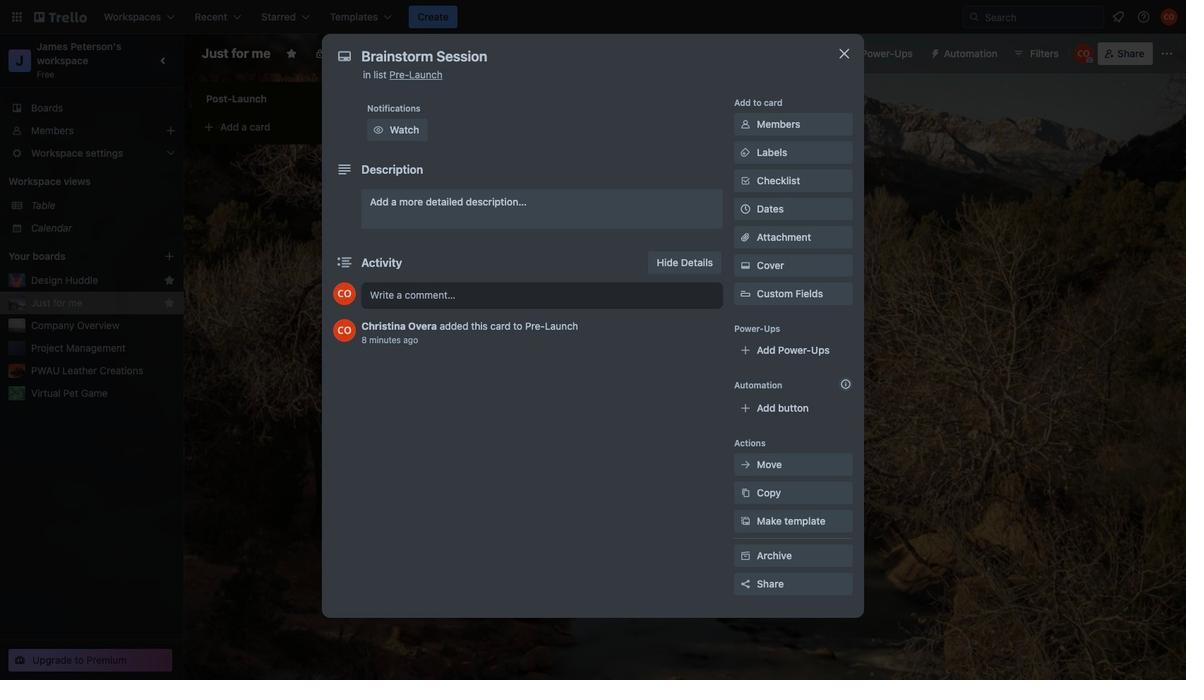 Task type: describe. For each thing, give the bounding box(es) containing it.
Write a comment text field
[[362, 283, 723, 308]]

2 vertical spatial christina overa (christinaovera) image
[[333, 319, 356, 342]]

0 vertical spatial christina overa (christinaovera) image
[[1161, 8, 1178, 25]]

christina overa (christinaovera) image
[[333, 283, 356, 305]]

2 starred icon image from the top
[[164, 297, 175, 309]]

add board image
[[164, 251, 175, 262]]

1 vertical spatial christina overa (christinaovera) image
[[1074, 44, 1094, 64]]

primary element
[[0, 0, 1187, 34]]



Task type: vqa. For each thing, say whether or not it's contained in the screenshot.
topmost sm image
yes



Task type: locate. For each thing, give the bounding box(es) containing it.
0 notifications image
[[1111, 8, 1128, 25]]

Search field
[[981, 7, 1104, 27]]

search image
[[969, 11, 981, 23]]

2 horizontal spatial christina overa (christinaovera) image
[[1161, 8, 1178, 25]]

star or unstar board image
[[286, 48, 298, 59]]

Board name text field
[[195, 42, 278, 65]]

open information menu image
[[1137, 10, 1152, 24]]

your boards with 6 items element
[[8, 248, 143, 265]]

show menu image
[[1161, 47, 1175, 61]]

sm image
[[925, 42, 945, 62], [739, 117, 753, 131], [739, 259, 753, 273], [739, 458, 753, 472], [739, 514, 753, 528]]

christina overa (christinaovera) image
[[1161, 8, 1178, 25], [1074, 44, 1094, 64], [333, 319, 356, 342]]

0 horizontal spatial christina overa (christinaovera) image
[[333, 319, 356, 342]]

create from template… image
[[362, 122, 373, 133]]

None text field
[[355, 44, 821, 69]]

1 vertical spatial starred icon image
[[164, 297, 175, 309]]

0 vertical spatial starred icon image
[[164, 275, 175, 286]]

1 horizontal spatial christina overa (christinaovera) image
[[1074, 44, 1094, 64]]

christina overa (christinaovera) image down search field
[[1074, 44, 1094, 64]]

sm image
[[372, 123, 386, 137], [739, 146, 753, 160], [739, 486, 753, 500], [739, 549, 753, 563]]

christina overa (christinaovera) image down christina overa (christinaovera) image
[[333, 319, 356, 342]]

1 starred icon image from the top
[[164, 275, 175, 286]]

customize views image
[[443, 47, 457, 61]]

close dialog image
[[836, 45, 853, 62]]

christina overa (christinaovera) image right open information menu icon
[[1161, 8, 1178, 25]]

starred icon image
[[164, 275, 175, 286], [164, 297, 175, 309]]



